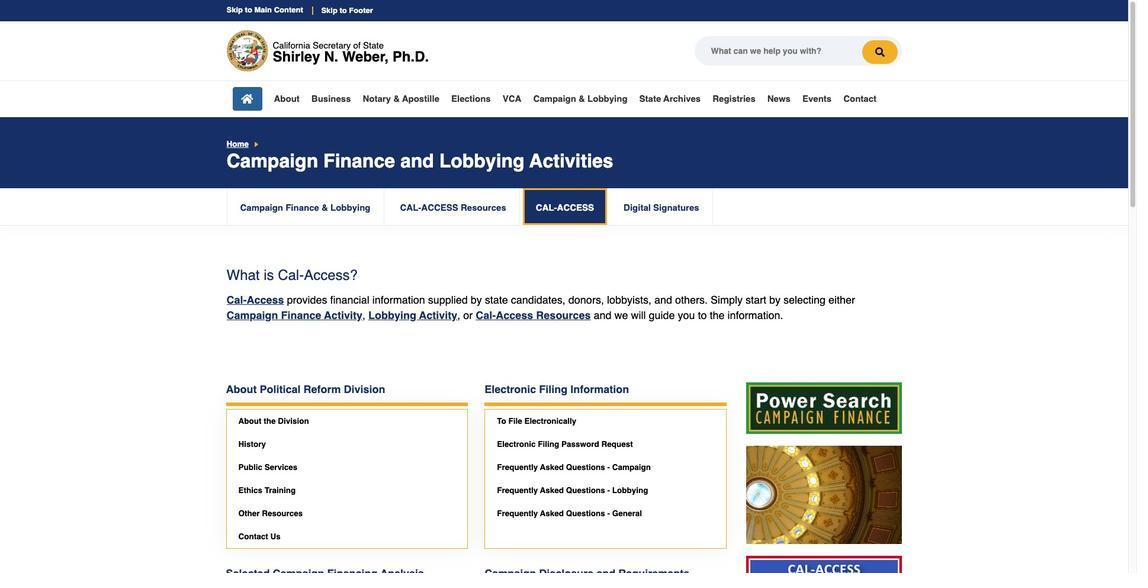 Task type: vqa. For each thing, say whether or not it's contained in the screenshot.
Celebratory
no



Task type: describe. For each thing, give the bounding box(es) containing it.
signatures
[[654, 203, 700, 213]]

frequently for frequently asked questions - lobbying
[[497, 486, 538, 495]]

1 activity from the left
[[324, 309, 363, 322]]

and inside home campaign finance and lobbying activities
[[401, 150, 434, 172]]

state archives link
[[640, 94, 701, 104]]

cal-access replacement system project (cars) updates image
[[747, 557, 902, 574]]

0 vertical spatial access
[[247, 294, 284, 306]]

2 activity from the left
[[419, 309, 458, 322]]

2 horizontal spatial and
[[655, 294, 673, 306]]

skip to main content link
[[227, 5, 303, 14]]

weber,
[[342, 48, 389, 65]]

information
[[571, 383, 630, 396]]

frequently asked questions - lobbying
[[497, 486, 649, 495]]

information
[[373, 294, 425, 306]]

training
[[265, 486, 296, 495]]

to
[[497, 417, 507, 426]]

candidates,
[[511, 294, 566, 306]]

finance inside home campaign finance and lobbying activities
[[324, 150, 395, 172]]

1 vertical spatial access
[[496, 309, 534, 322]]

campaign finance & lobbying link
[[227, 188, 384, 225]]

questions for campaign
[[566, 463, 606, 472]]

menu inside shirley n. weber, ph.d. banner
[[233, 87, 877, 111]]

campaign finance & lobbying
[[240, 203, 371, 213]]

services
[[265, 463, 298, 472]]

cal-access resources link
[[476, 309, 591, 322]]

main
[[255, 5, 272, 14]]

ethics training link
[[227, 479, 468, 502]]

1 horizontal spatial division
[[344, 383, 386, 396]]

finance inside the cal-access provides financial information supplied by state candidates, donors, lobbyists, and others. simply start by selecting either campaign finance activity , lobbying activity , or cal-access resources and we will guide you to the information.
[[281, 309, 322, 322]]

contact link
[[844, 94, 877, 104]]

lobbying inside the cal-access provides financial information supplied by state candidates, donors, lobbyists, and others. simply start by selecting either campaign finance activity , lobbying activity , or cal-access resources and we will guide you to the information.
[[369, 309, 417, 322]]

campaign & lobbying link
[[534, 94, 628, 104]]

footer
[[349, 6, 373, 15]]

general
[[613, 510, 643, 518]]

asked for frequently asked questions - general
[[540, 510, 564, 518]]

electronic filing password request
[[497, 440, 633, 449]]

1 horizontal spatial resources
[[461, 203, 507, 213]]

notary
[[363, 94, 391, 104]]

cal- for cal-access resources
[[400, 203, 422, 213]]

1 horizontal spatial cal-
[[278, 267, 304, 284]]

archives
[[664, 94, 701, 104]]

home link
[[227, 140, 249, 149]]

& inside tab list
[[322, 203, 328, 213]]

& for apostille
[[394, 94, 400, 104]]

& for lobbying
[[579, 94, 586, 104]]

electronic for electronic filing information
[[485, 383, 537, 396]]

to file electronically link
[[486, 410, 727, 433]]

lobbying inside menu
[[588, 94, 628, 104]]

lobbying inside home campaign finance and lobbying activities
[[440, 150, 525, 172]]

supplied
[[428, 294, 468, 306]]

about the division link
[[227, 410, 468, 433]]

elections
[[452, 94, 491, 104]]

cal-access tab panel
[[227, 255, 902, 341]]

about political reform division
[[226, 383, 386, 396]]

us
[[271, 533, 281, 542]]

digital signatures
[[624, 203, 700, 213]]

california secretary of state shirley n. weber, ph.d.
[[273, 40, 429, 65]]

ph.d.
[[393, 48, 429, 65]]

asked for frequently asked questions - lobbying
[[540, 486, 564, 495]]

electronic for electronic filing password request
[[497, 440, 536, 449]]

frequently for frequently asked questions - campaign
[[497, 463, 538, 472]]

what is cal-access?
[[227, 267, 358, 284]]

public services
[[239, 463, 298, 472]]

request
[[602, 440, 633, 449]]

provides
[[287, 294, 328, 306]]

lobbying inside frequently asked questions - lobbying link
[[613, 486, 649, 495]]

lobbyists,
[[607, 294, 652, 306]]

filing for information
[[540, 383, 568, 396]]

ethics
[[239, 486, 263, 495]]

2 , from the left
[[458, 309, 461, 322]]

1 , from the left
[[363, 309, 366, 322]]

electronic filing information
[[485, 383, 630, 396]]

history
[[239, 440, 266, 449]]

access?
[[304, 267, 358, 284]]

cal- for cal-access
[[536, 203, 557, 213]]

frequently asked questions - lobbying link
[[486, 479, 727, 502]]

selecting
[[784, 294, 826, 306]]

the inside the cal-access provides financial information supplied by state candidates, donors, lobbyists, and others. simply start by selecting either campaign finance activity , lobbying activity , or cal-access resources and we will guide you to the information.
[[710, 309, 725, 322]]

about for about political reform division
[[226, 383, 257, 396]]

home
[[227, 140, 249, 149]]

2 vertical spatial resources
[[262, 510, 303, 518]]

frequently asked questions - campaign link
[[486, 456, 727, 479]]

about the division
[[239, 417, 309, 426]]

is
[[264, 267, 274, 284]]

shirley n. weber, ph.d. banner
[[0, 0, 1129, 117]]

to file electronically
[[497, 417, 577, 426]]

political
[[260, 383, 301, 396]]

1 by from the left
[[471, 294, 482, 306]]

reform
[[304, 383, 341, 396]]

home campaign finance and lobbying activities
[[227, 140, 614, 172]]

news
[[768, 94, 791, 104]]

history link
[[227, 433, 468, 456]]

what is cal-access? main content
[[0, 188, 1129, 574]]

to for main
[[245, 5, 252, 14]]

cal-access link
[[227, 294, 284, 306]]

events
[[803, 94, 832, 104]]

frequently asked questions - general link
[[486, 502, 727, 526]]

lobbying inside campaign finance & lobbying link
[[331, 203, 371, 213]]

of
[[353, 40, 361, 50]]

donors,
[[569, 294, 604, 306]]

digital
[[624, 203, 651, 213]]

california
[[273, 40, 310, 50]]

electronically
[[525, 417, 577, 426]]

activities
[[530, 150, 614, 172]]

skip for skip to main content
[[227, 5, 243, 14]]

electronic filing password request link
[[486, 433, 727, 456]]

campaign inside frequently asked questions - campaign "link"
[[613, 463, 651, 472]]

the great seal of the state of california image
[[227, 30, 268, 72]]

public services link
[[227, 456, 468, 479]]

tab list inside what is cal-access? main content
[[227, 188, 716, 225]]

questions for lobbying
[[566, 486, 606, 495]]

either
[[829, 294, 856, 306]]

simply
[[711, 294, 743, 306]]

2 by from the left
[[770, 294, 781, 306]]

access for cal-access resources
[[422, 203, 459, 213]]

guide
[[649, 309, 675, 322]]

skip to main content
[[227, 5, 303, 14]]

to for footer
[[340, 6, 347, 15]]

skip for skip to footer
[[321, 6, 338, 15]]

skip-content element
[[227, 5, 902, 15]]



Task type: locate. For each thing, give the bounding box(es) containing it.
1 horizontal spatial contact
[[844, 94, 877, 104]]

2 vertical spatial and
[[594, 309, 612, 322]]

1 vertical spatial -
[[608, 486, 610, 495]]

- for campaign
[[608, 463, 610, 472]]

2 vertical spatial finance
[[281, 309, 322, 322]]

0 vertical spatial questions
[[566, 463, 606, 472]]

cal- down the activities on the top of page
[[536, 203, 557, 213]]

1 vertical spatial cal-
[[227, 294, 247, 306]]

public
[[239, 463, 263, 472]]

0 horizontal spatial and
[[401, 150, 434, 172]]

file
[[509, 417, 523, 426]]

contact inside contact us 'link'
[[239, 533, 268, 542]]

division up about the division link
[[344, 383, 386, 396]]

, down financial
[[363, 309, 366, 322]]

2 questions from the top
[[566, 486, 606, 495]]

1 horizontal spatial activity
[[419, 309, 458, 322]]

about inside shirley n. weber, ph.d. banner
[[274, 94, 300, 104]]

1 vertical spatial electronic
[[497, 440, 536, 449]]

filing
[[540, 383, 568, 396], [538, 440, 560, 449]]

access down state
[[496, 309, 534, 322]]

0 vertical spatial filing
[[540, 383, 568, 396]]

activity down supplied
[[419, 309, 458, 322]]

n.
[[324, 48, 339, 65]]

registries
[[713, 94, 756, 104]]

apostille
[[402, 94, 440, 104]]

finance inside tab list
[[286, 203, 319, 213]]

1 vertical spatial finance
[[286, 203, 319, 213]]

division
[[344, 383, 386, 396], [278, 417, 309, 426]]

0 vertical spatial division
[[344, 383, 386, 396]]

photograph of the california state capitol building image
[[747, 446, 902, 545]]

- up frequently asked questions - lobbying link
[[608, 463, 610, 472]]

0 vertical spatial cal-
[[278, 267, 304, 284]]

skip left main
[[227, 5, 243, 14]]

1 asked from the top
[[540, 463, 564, 472]]

3 questions from the top
[[566, 510, 606, 518]]

1 horizontal spatial access
[[557, 203, 595, 213]]

1 horizontal spatial access
[[496, 309, 534, 322]]

others.
[[676, 294, 708, 306]]

electronic down file
[[497, 440, 536, 449]]

0 vertical spatial -
[[608, 463, 610, 472]]

1 cal- from the left
[[400, 203, 422, 213]]

0 vertical spatial about
[[274, 94, 300, 104]]

resources
[[461, 203, 507, 213], [537, 309, 591, 322], [262, 510, 303, 518]]

0 vertical spatial asked
[[540, 463, 564, 472]]

0 horizontal spatial skip
[[227, 5, 243, 14]]

menu
[[233, 87, 877, 111]]

2 vertical spatial -
[[608, 510, 610, 518]]

questions inside "link"
[[566, 463, 606, 472]]

digital signatures link
[[611, 188, 713, 225]]

0 vertical spatial the
[[710, 309, 725, 322]]

campaign
[[534, 94, 577, 104], [227, 150, 318, 172], [240, 203, 283, 213], [227, 309, 278, 322], [613, 463, 651, 472]]

and
[[401, 150, 434, 172], [655, 294, 673, 306], [594, 309, 612, 322]]

filing down electronically
[[538, 440, 560, 449]]

, left or
[[458, 309, 461, 322]]

content
[[274, 5, 303, 14]]

1 questions from the top
[[566, 463, 606, 472]]

0 horizontal spatial by
[[471, 294, 482, 306]]

0 horizontal spatial to
[[245, 5, 252, 14]]

by right start on the right bottom
[[770, 294, 781, 306]]

1 access from the left
[[422, 203, 459, 213]]

and left we
[[594, 309, 612, 322]]

tab list
[[227, 188, 716, 225]]

vca
[[503, 94, 522, 104]]

campaign inside home campaign finance and lobbying activities
[[227, 150, 318, 172]]

menu containing about
[[233, 87, 877, 111]]

1 horizontal spatial skip
[[321, 6, 338, 15]]

division down about political reform division
[[278, 417, 309, 426]]

What can we help you with? text field
[[695, 36, 902, 66]]

frequently for frequently asked questions - general
[[497, 510, 538, 518]]

registries link
[[713, 94, 756, 104]]

0 horizontal spatial resources
[[262, 510, 303, 518]]

1 vertical spatial about
[[226, 383, 257, 396]]

1 frequently from the top
[[497, 463, 538, 472]]

the up history in the left bottom of the page
[[264, 417, 276, 426]]

1 vertical spatial filing
[[538, 440, 560, 449]]

1 horizontal spatial the
[[710, 309, 725, 322]]

asked up frequently asked questions - general
[[540, 486, 564, 495]]

2 cal- from the left
[[536, 203, 557, 213]]

state inside menu
[[640, 94, 662, 104]]

to right you
[[698, 309, 707, 322]]

questions
[[566, 463, 606, 472], [566, 486, 606, 495], [566, 510, 606, 518]]

asked for frequently asked questions - campaign
[[540, 463, 564, 472]]

will
[[631, 309, 646, 322]]

about link
[[274, 94, 300, 104]]

0 vertical spatial resources
[[461, 203, 507, 213]]

3 asked from the top
[[540, 510, 564, 518]]

ethics training
[[239, 486, 296, 495]]

the down simply
[[710, 309, 725, 322]]

1 horizontal spatial to
[[340, 6, 347, 15]]

power search campaign finance image
[[747, 383, 902, 435]]

- for lobbying
[[608, 486, 610, 495]]

contact inside menu
[[844, 94, 877, 104]]

other resources
[[239, 510, 303, 518]]

0 vertical spatial and
[[401, 150, 434, 172]]

activity
[[324, 309, 363, 322], [419, 309, 458, 322]]

by up or
[[471, 294, 482, 306]]

about down shirley
[[274, 94, 300, 104]]

cal-access
[[536, 203, 595, 213]]

2 horizontal spatial resources
[[537, 309, 591, 322]]

campaign inside campaign finance & lobbying link
[[240, 203, 283, 213]]

0 horizontal spatial access
[[422, 203, 459, 213]]

0 vertical spatial frequently
[[497, 463, 538, 472]]

2 vertical spatial cal-
[[476, 309, 496, 322]]

state
[[363, 40, 384, 50], [640, 94, 662, 104]]

2 vertical spatial asked
[[540, 510, 564, 518]]

tab list containing campaign finance & lobbying
[[227, 188, 716, 225]]

state inside california secretary of state shirley n. weber, ph.d.
[[363, 40, 384, 50]]

1 horizontal spatial and
[[594, 309, 612, 322]]

to
[[245, 5, 252, 14], [340, 6, 347, 15], [698, 309, 707, 322]]

secretary
[[313, 40, 351, 50]]

state right of
[[363, 40, 384, 50]]

0 horizontal spatial &
[[322, 203, 328, 213]]

financial
[[330, 294, 370, 306]]

0 horizontal spatial division
[[278, 417, 309, 426]]

cal- right is
[[278, 267, 304, 284]]

1 vertical spatial and
[[655, 294, 673, 306]]

2 frequently from the top
[[497, 486, 538, 495]]

1 vertical spatial resources
[[537, 309, 591, 322]]

the
[[710, 309, 725, 322], [264, 417, 276, 426]]

you
[[678, 309, 696, 322]]

1 vertical spatial the
[[264, 417, 276, 426]]

3 - from the top
[[608, 510, 610, 518]]

skip
[[227, 5, 243, 14], [321, 6, 338, 15]]

asked down electronic filing password request
[[540, 463, 564, 472]]

state left archives
[[640, 94, 662, 104]]

or
[[464, 309, 473, 322]]

activity down financial
[[324, 309, 363, 322]]

2 vertical spatial frequently
[[497, 510, 538, 518]]

1 horizontal spatial state
[[640, 94, 662, 104]]

1 horizontal spatial &
[[394, 94, 400, 104]]

cal-access resources
[[400, 203, 507, 213]]

filing up electronically
[[540, 383, 568, 396]]

events link
[[803, 94, 832, 104]]

2 access from the left
[[557, 203, 595, 213]]

0 horizontal spatial the
[[264, 417, 276, 426]]

1 horizontal spatial ,
[[458, 309, 461, 322]]

2 vertical spatial about
[[239, 417, 262, 426]]

1 horizontal spatial cal-
[[536, 203, 557, 213]]

access
[[247, 294, 284, 306], [496, 309, 534, 322]]

asked
[[540, 463, 564, 472], [540, 486, 564, 495], [540, 510, 564, 518]]

campaign finance activity link
[[227, 309, 363, 322]]

frequently inside "link"
[[497, 463, 538, 472]]

questions for general
[[566, 510, 606, 518]]

campaign & lobbying
[[534, 94, 628, 104]]

1 horizontal spatial by
[[770, 294, 781, 306]]

0 horizontal spatial state
[[363, 40, 384, 50]]

notary & apostille link
[[363, 94, 440, 104]]

0 vertical spatial finance
[[324, 150, 395, 172]]

asked inside frequently asked questions - lobbying link
[[540, 486, 564, 495]]

0 horizontal spatial activity
[[324, 309, 363, 322]]

contact left us
[[239, 533, 268, 542]]

1 - from the top
[[608, 463, 610, 472]]

contact for contact us
[[239, 533, 268, 542]]

lobbying activity link
[[369, 309, 458, 322]]

contact us
[[239, 533, 281, 542]]

2 - from the top
[[608, 486, 610, 495]]

asked down frequently asked questions - lobbying
[[540, 510, 564, 518]]

questions down frequently asked questions - campaign
[[566, 486, 606, 495]]

cal-access resources link
[[387, 188, 520, 225]]

asked inside frequently asked questions - campaign "link"
[[540, 463, 564, 472]]

filing for password
[[538, 440, 560, 449]]

1 vertical spatial frequently
[[497, 486, 538, 495]]

2 horizontal spatial cal-
[[476, 309, 496, 322]]

contact for contact
[[844, 94, 877, 104]]

0 horizontal spatial contact
[[239, 533, 268, 542]]

access down is
[[247, 294, 284, 306]]

access for cal-access
[[557, 203, 595, 213]]

other
[[239, 510, 260, 518]]

0 horizontal spatial ,
[[363, 309, 366, 322]]

news link
[[768, 94, 791, 104]]

we
[[615, 309, 629, 322]]

cal- down home campaign finance and lobbying activities
[[400, 203, 422, 213]]

what
[[227, 267, 260, 284]]

campaign inside shirley n. weber, ph.d. banner
[[534, 94, 577, 104]]

- left general
[[608, 510, 610, 518]]

&
[[394, 94, 400, 104], [579, 94, 586, 104], [322, 203, 328, 213]]

to left main
[[245, 5, 252, 14]]

business
[[312, 94, 351, 104]]

contact
[[844, 94, 877, 104], [239, 533, 268, 542]]

- for general
[[608, 510, 610, 518]]

about
[[274, 94, 300, 104], [226, 383, 257, 396], [239, 417, 262, 426]]

other resources link
[[227, 502, 468, 526]]

access down the activities on the top of page
[[557, 203, 595, 213]]

questions down frequently asked questions - lobbying
[[566, 510, 606, 518]]

cal- down what
[[227, 294, 247, 306]]

about for "about" link
[[274, 94, 300, 104]]

electronic up file
[[485, 383, 537, 396]]

skip to footer link
[[321, 6, 373, 15]]

password
[[562, 440, 600, 449]]

2 asked from the top
[[540, 486, 564, 495]]

resources inside the cal-access provides financial information supplied by state candidates, donors, lobbyists, and others. simply start by selecting either campaign finance activity , lobbying activity , or cal-access resources and we will guide you to the information.
[[537, 309, 591, 322]]

and up cal-access resources link
[[401, 150, 434, 172]]

1 vertical spatial contact
[[239, 533, 268, 542]]

0 vertical spatial contact
[[844, 94, 877, 104]]

campaign inside the cal-access provides financial information supplied by state candidates, donors, lobbyists, and others. simply start by selecting either campaign finance activity , lobbying activity , or cal-access resources and we will guide you to the information.
[[227, 309, 278, 322]]

about left political
[[226, 383, 257, 396]]

cal-
[[400, 203, 422, 213], [536, 203, 557, 213]]

to inside the cal-access provides financial information supplied by state candidates, donors, lobbyists, and others. simply start by selecting either campaign finance activity , lobbying activity , or cal-access resources and we will guide you to the information.
[[698, 309, 707, 322]]

about up history in the left bottom of the page
[[239, 417, 262, 426]]

0 vertical spatial state
[[363, 40, 384, 50]]

filing inside electronic filing password request link
[[538, 440, 560, 449]]

state
[[485, 294, 508, 306]]

2 horizontal spatial to
[[698, 309, 707, 322]]

- down frequently asked questions - campaign "link"
[[608, 486, 610, 495]]

access down home campaign finance and lobbying activities
[[422, 203, 459, 213]]

frequently
[[497, 463, 538, 472], [497, 486, 538, 495], [497, 510, 538, 518]]

questions down password
[[566, 463, 606, 472]]

0 vertical spatial electronic
[[485, 383, 537, 396]]

skip left footer
[[321, 6, 338, 15]]

1 vertical spatial asked
[[540, 486, 564, 495]]

and up guide
[[655, 294, 673, 306]]

to left footer
[[340, 6, 347, 15]]

about for about the division
[[239, 417, 262, 426]]

3 frequently from the top
[[497, 510, 538, 518]]

skip to footer
[[321, 6, 373, 15]]

1 vertical spatial questions
[[566, 486, 606, 495]]

2 vertical spatial questions
[[566, 510, 606, 518]]

elections link
[[452, 94, 491, 104]]

frequently asked questions - general
[[497, 510, 643, 518]]

state archives
[[640, 94, 701, 104]]

contact right events link
[[844, 94, 877, 104]]

1 vertical spatial state
[[640, 94, 662, 104]]

0 horizontal spatial access
[[247, 294, 284, 306]]

1 vertical spatial division
[[278, 417, 309, 426]]

cal- right or
[[476, 309, 496, 322]]

2 horizontal spatial &
[[579, 94, 586, 104]]

0 horizontal spatial cal-
[[400, 203, 422, 213]]

asked inside frequently asked questions - general link
[[540, 510, 564, 518]]

cal-access link
[[523, 188, 608, 225]]

0 horizontal spatial cal-
[[227, 294, 247, 306]]

contact us link
[[227, 526, 468, 549]]

- inside "link"
[[608, 463, 610, 472]]



